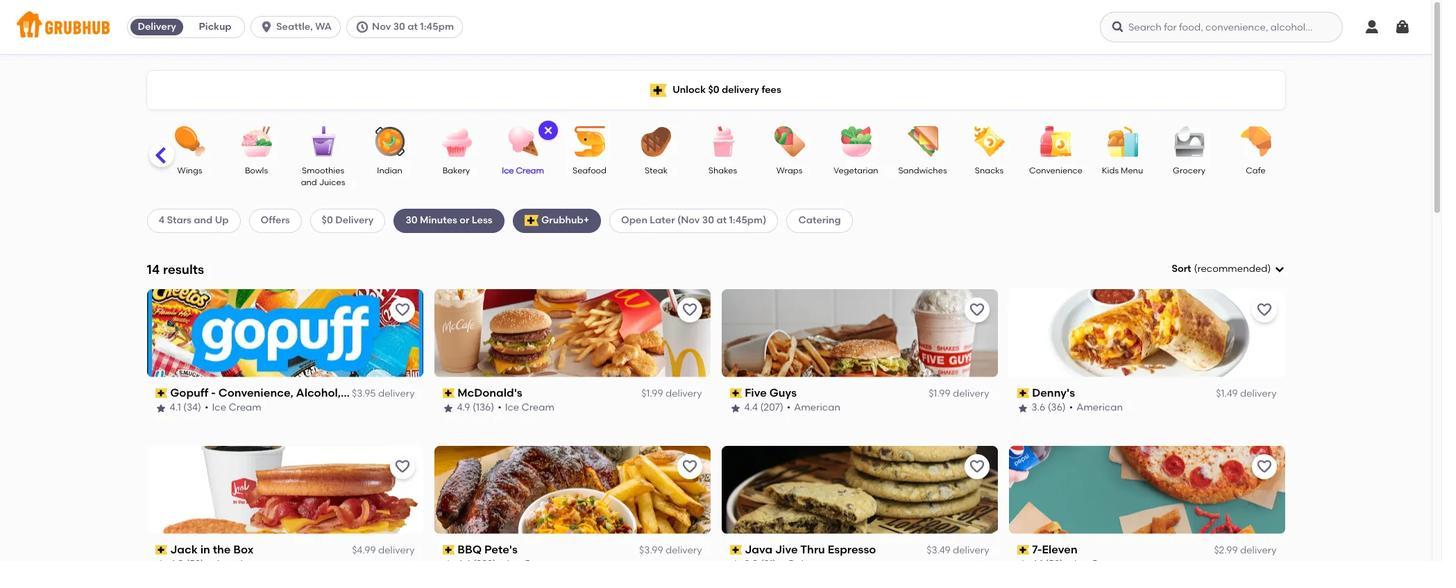 Task type: describe. For each thing, give the bounding box(es) containing it.
seattle, wa button
[[251, 16, 346, 38]]

open later (nov 30 at 1:45pm)
[[622, 215, 767, 227]]

stars
[[167, 215, 192, 227]]

java jive thru espresso
[[745, 543, 877, 557]]

3.6 (36)
[[1032, 402, 1066, 414]]

unlock $0 delivery fees
[[673, 84, 782, 96]]

delivery inside button
[[138, 21, 176, 33]]

subscription pass image for 7-eleven
[[1018, 546, 1030, 555]]

1 vertical spatial at
[[717, 215, 727, 227]]

delivery for gopuff - convenience, alcohol, & more
[[378, 388, 415, 400]]

snacks
[[975, 166, 1004, 176]]

save this restaurant image for five guys
[[969, 302, 986, 319]]

$0 delivery
[[322, 215, 374, 227]]

denny's
[[1033, 387, 1076, 400]]

$2.99
[[1215, 545, 1239, 557]]

• for five guys
[[787, 402, 791, 414]]

• for mcdonald's
[[498, 402, 502, 414]]

jive
[[776, 543, 798, 557]]

sandwiches image
[[899, 126, 948, 157]]

)
[[1268, 263, 1272, 275]]

kids
[[1103, 166, 1119, 176]]

grocery image
[[1166, 126, 1214, 157]]

seattle, wa
[[276, 21, 332, 33]]

more
[[355, 387, 383, 400]]

(nov
[[678, 215, 700, 227]]

jack in the box logo image
[[147, 446, 423, 534]]

convenience,
[[219, 387, 294, 400]]

delivery for denny's
[[1241, 388, 1277, 400]]

delivery button
[[128, 16, 186, 38]]

later
[[650, 215, 675, 227]]

mcdonald's
[[458, 387, 523, 400]]

in
[[200, 543, 210, 557]]

delivery for five guys
[[953, 388, 990, 400]]

14
[[147, 262, 160, 277]]

save this restaurant image for bbq pete's
[[682, 459, 698, 475]]

bakery
[[443, 166, 470, 176]]

vegetarian
[[834, 166, 879, 176]]

$1.99 for mcdonald's
[[642, 388, 664, 400]]

1 vertical spatial and
[[194, 215, 213, 227]]

minutes
[[420, 215, 458, 227]]

grubhub plus flag logo image for unlock $0 delivery fees
[[651, 84, 667, 97]]

gopuff
[[170, 387, 208, 400]]

seafood image
[[566, 126, 614, 157]]

catering
[[799, 215, 841, 227]]

jack
[[170, 543, 198, 557]]

&
[[344, 387, 352, 400]]

shakes
[[709, 166, 738, 176]]

$3.99 delivery
[[640, 545, 702, 557]]

4.1 (34)
[[170, 402, 201, 414]]

3.6
[[1032, 402, 1046, 414]]

$3.49
[[927, 545, 951, 557]]

30 inside button
[[393, 21, 405, 33]]

$1.49
[[1217, 388, 1239, 400]]

delivery for 7-eleven
[[1241, 545, 1277, 557]]

$3.95 delivery
[[352, 388, 415, 400]]

java
[[745, 543, 773, 557]]

american for denny's
[[1077, 402, 1124, 414]]

2 horizontal spatial svg image
[[1364, 19, 1381, 35]]

$4.99 delivery
[[352, 545, 415, 557]]

$1.99 delivery for five guys
[[929, 388, 990, 400]]

steak image
[[632, 126, 681, 157]]

$3.49 delivery
[[927, 545, 990, 557]]

fees
[[762, 84, 782, 96]]

bbq pete's
[[458, 543, 518, 557]]

ice down ice cream image
[[502, 166, 514, 176]]

bowls
[[245, 166, 268, 176]]

nov 30 at 1:45pm
[[372, 21, 454, 33]]

1:45pm
[[420, 21, 454, 33]]

delivery for java jive thru espresso
[[953, 545, 990, 557]]

save this restaurant image for denny's
[[1257, 302, 1273, 319]]

svg image for seattle, wa
[[260, 20, 274, 34]]

five
[[745, 387, 767, 400]]

star icon image for gopuff - convenience, alcohol, & more
[[155, 403, 166, 414]]

(136)
[[473, 402, 494, 414]]

five guys logo image
[[722, 289, 998, 378]]

ice for mcdonald's
[[505, 402, 520, 414]]

save this restaurant button for denny's
[[1252, 298, 1277, 323]]

kids menu image
[[1099, 126, 1147, 157]]

• for denny's
[[1070, 402, 1074, 414]]

or
[[460, 215, 470, 227]]

delivery for bbq pete's
[[666, 545, 702, 557]]

save this restaurant image for gopuff - convenience, alcohol, & more
[[394, 302, 411, 319]]

$3.99
[[640, 545, 664, 557]]

unlock
[[673, 84, 706, 96]]

$3.95
[[352, 388, 376, 400]]

(34)
[[183, 402, 201, 414]]

star icon image for mcdonald's
[[443, 403, 454, 414]]

4 stars and up
[[159, 215, 229, 227]]

bakery image
[[432, 126, 481, 157]]

save this restaurant button for jack in the box
[[390, 455, 415, 480]]

Search for food, convenience, alcohol... search field
[[1101, 12, 1344, 42]]

juices
[[319, 178, 345, 188]]

subscription pass image for bbq pete's
[[443, 546, 455, 555]]

up
[[215, 215, 229, 227]]

(
[[1195, 263, 1198, 275]]

ice cream image
[[499, 126, 548, 157]]

(207)
[[761, 402, 784, 414]]

guys
[[770, 387, 797, 400]]

$1.49 delivery
[[1217, 388, 1277, 400]]

cream for gopuff - convenience, alcohol, & more
[[229, 402, 262, 414]]

• for gopuff - convenience, alcohol, & more
[[205, 402, 209, 414]]

kids menu
[[1103, 166, 1144, 176]]

4.9 (136)
[[457, 402, 494, 414]]

snacks image
[[966, 126, 1014, 157]]

grocery
[[1174, 166, 1206, 176]]

java jive thru espresso logo image
[[722, 446, 998, 534]]

pete's
[[485, 543, 518, 557]]

subscription pass image for gopuff - convenience, alcohol, & more
[[155, 389, 167, 399]]

none field containing sort
[[1172, 263, 1286, 277]]

the
[[213, 543, 231, 557]]

convenience
[[1030, 166, 1083, 176]]

and inside smoothies and juices
[[301, 178, 317, 188]]

-
[[211, 387, 216, 400]]

menu
[[1121, 166, 1144, 176]]

• ice cream for mcdonald's
[[498, 402, 555, 414]]

wraps
[[777, 166, 803, 176]]

seattle,
[[276, 21, 313, 33]]

$4.99
[[352, 545, 376, 557]]

cafe image
[[1232, 126, 1281, 157]]

$1.99 for five guys
[[929, 388, 951, 400]]

sandwiches
[[899, 166, 948, 176]]

gopuff - convenience, alcohol, & more logo image
[[147, 289, 423, 378]]

1 horizontal spatial delivery
[[336, 215, 374, 227]]



Task type: locate. For each thing, give the bounding box(es) containing it.
results
[[163, 262, 204, 277]]

american for five guys
[[795, 402, 841, 414]]

4.9
[[457, 402, 470, 414]]

grubhub plus flag logo image for grubhub+
[[525, 216, 539, 227]]

american right (36)
[[1077, 402, 1124, 414]]

wa
[[315, 21, 332, 33]]

star icon image for bbq pete's
[[443, 560, 454, 562]]

smoothies and juices image
[[299, 126, 348, 157]]

save this restaurant button for mcdonald's
[[677, 298, 702, 323]]

subscription pass image for jack in the box
[[155, 546, 167, 555]]

star icon image for 7-eleven
[[1018, 560, 1029, 562]]

• american down guys
[[787, 402, 841, 414]]

1 horizontal spatial at
[[717, 215, 727, 227]]

30 right (nov
[[703, 215, 715, 227]]

subscription pass image left denny's
[[1018, 389, 1030, 399]]

subscription pass image for five guys
[[730, 389, 742, 399]]

shakes image
[[699, 126, 748, 157]]

1 horizontal spatial $0
[[709, 84, 720, 96]]

2 • ice cream from the left
[[498, 402, 555, 414]]

subscription pass image for mcdonald's
[[443, 389, 455, 399]]

delivery for jack in the box
[[378, 545, 415, 557]]

save this restaurant button for java jive thru espresso
[[965, 455, 990, 480]]

30 minutes or less
[[406, 215, 493, 227]]

$0 down juices
[[322, 215, 333, 227]]

• right (36)
[[1070, 402, 1074, 414]]

offers
[[261, 215, 290, 227]]

pickup button
[[186, 16, 245, 38]]

bbq
[[458, 543, 482, 557]]

7-
[[1033, 543, 1043, 557]]

mcdonald's logo image
[[434, 289, 711, 378]]

1 horizontal spatial $1.99
[[929, 388, 951, 400]]

1 $1.99 delivery from the left
[[642, 388, 702, 400]]

• ice cream for gopuff - convenience, alcohol, & more
[[205, 402, 262, 414]]

sort ( recommended )
[[1172, 263, 1272, 275]]

and
[[301, 178, 317, 188], [194, 215, 213, 227]]

bowls image
[[232, 126, 281, 157]]

steak
[[645, 166, 668, 176]]

save this restaurant image
[[969, 302, 986, 319], [1257, 302, 1273, 319], [394, 459, 411, 475]]

subscription pass image
[[155, 389, 167, 399], [1018, 389, 1030, 399], [155, 546, 167, 555], [443, 546, 455, 555]]

cream down ice cream image
[[516, 166, 544, 176]]

subscription pass image for java jive thru espresso
[[730, 546, 742, 555]]

grubhub plus flag logo image left the "grubhub+"
[[525, 216, 539, 227]]

7-eleven
[[1033, 543, 1078, 557]]

0 vertical spatial delivery
[[138, 21, 176, 33]]

jack in the box
[[170, 543, 254, 557]]

0 horizontal spatial $1.99
[[642, 388, 664, 400]]

subscription pass image left 7-
[[1018, 546, 1030, 555]]

7-eleven logo image
[[1009, 446, 1286, 534]]

svg image
[[1364, 19, 1381, 35], [260, 20, 274, 34], [356, 20, 369, 34]]

star icon image for java jive thru espresso
[[730, 560, 741, 562]]

4 • from the left
[[1070, 402, 1074, 414]]

recommended
[[1198, 263, 1268, 275]]

box
[[233, 543, 254, 557]]

save this restaurant button
[[390, 298, 415, 323], [677, 298, 702, 323], [965, 298, 990, 323], [1252, 298, 1277, 323], [390, 455, 415, 480], [677, 455, 702, 480], [965, 455, 990, 480], [1252, 455, 1277, 480]]

0 horizontal spatial $0
[[322, 215, 333, 227]]

nov
[[372, 21, 391, 33]]

pickup
[[199, 21, 232, 33]]

0 horizontal spatial grubhub plus flag logo image
[[525, 216, 539, 227]]

cafe
[[1247, 166, 1266, 176]]

0 horizontal spatial at
[[408, 21, 418, 33]]

wings image
[[166, 126, 214, 157]]

save this restaurant image for mcdonald's
[[682, 302, 698, 319]]

ice for gopuff - convenience, alcohol, & more
[[212, 402, 226, 414]]

espresso
[[828, 543, 877, 557]]

svg image
[[1395, 19, 1412, 35], [1112, 20, 1126, 34], [543, 125, 554, 136], [1275, 264, 1286, 275]]

american
[[795, 402, 841, 414], [1077, 402, 1124, 414]]

None field
[[1172, 263, 1286, 277]]

0 horizontal spatial american
[[795, 402, 841, 414]]

delivery left pickup at the left top of the page
[[138, 21, 176, 33]]

subscription pass image left gopuff at the left bottom of page
[[155, 389, 167, 399]]

star icon image
[[155, 403, 166, 414], [443, 403, 454, 414], [730, 403, 741, 414], [1018, 403, 1029, 414], [155, 560, 166, 562], [443, 560, 454, 562], [730, 560, 741, 562], [1018, 560, 1029, 562]]

0 horizontal spatial 30
[[393, 21, 405, 33]]

1 • ice cream from the left
[[205, 402, 262, 414]]

delivery down juices
[[336, 215, 374, 227]]

cream down convenience,
[[229, 402, 262, 414]]

ice cream
[[502, 166, 544, 176]]

0 horizontal spatial and
[[194, 215, 213, 227]]

1 vertical spatial grubhub plus flag logo image
[[525, 216, 539, 227]]

eleven
[[1043, 543, 1078, 557]]

grubhub plus flag logo image
[[651, 84, 667, 97], [525, 216, 539, 227]]

wings
[[177, 166, 202, 176]]

0 vertical spatial grubhub plus flag logo image
[[651, 84, 667, 97]]

svg image for nov 30 at 1:45pm
[[356, 20, 369, 34]]

thru
[[801, 543, 826, 557]]

1 vertical spatial delivery
[[336, 215, 374, 227]]

alcohol,
[[296, 387, 341, 400]]

save this restaurant button for five guys
[[965, 298, 990, 323]]

1 horizontal spatial 30
[[406, 215, 418, 227]]

0 vertical spatial at
[[408, 21, 418, 33]]

4.4
[[745, 402, 758, 414]]

ice down -
[[212, 402, 226, 414]]

and left the 'up'
[[194, 215, 213, 227]]

save this restaurant button for bbq pete's
[[677, 455, 702, 480]]

1 $1.99 from the left
[[642, 388, 664, 400]]

smoothies
[[302, 166, 344, 176]]

subscription pass image left java in the bottom right of the page
[[730, 546, 742, 555]]

delivery for mcdonald's
[[666, 388, 702, 400]]

1 horizontal spatial american
[[1077, 402, 1124, 414]]

0 horizontal spatial svg image
[[260, 20, 274, 34]]

2 horizontal spatial 30
[[703, 215, 715, 227]]

30 left minutes
[[406, 215, 418, 227]]

• american right (36)
[[1070, 402, 1124, 414]]

save this restaurant image for jack in the box
[[394, 459, 411, 475]]

• right (136)
[[498, 402, 502, 414]]

1 • from the left
[[205, 402, 209, 414]]

0 horizontal spatial save this restaurant image
[[394, 459, 411, 475]]

bbq pete's logo image
[[434, 446, 711, 534]]

$2.99 delivery
[[1215, 545, 1277, 557]]

• ice cream down -
[[205, 402, 262, 414]]

grubhub+
[[542, 215, 590, 227]]

1 american from the left
[[795, 402, 841, 414]]

4.1
[[170, 402, 181, 414]]

1 horizontal spatial $1.99 delivery
[[929, 388, 990, 400]]

wraps image
[[766, 126, 814, 157]]

subscription pass image left bbq
[[443, 546, 455, 555]]

(36)
[[1048, 402, 1066, 414]]

2 american from the left
[[1077, 402, 1124, 414]]

save this restaurant image
[[394, 302, 411, 319], [682, 302, 698, 319], [682, 459, 698, 475], [969, 459, 986, 475], [1257, 459, 1273, 475]]

$1.99 delivery for mcdonald's
[[642, 388, 702, 400]]

0 horizontal spatial delivery
[[138, 21, 176, 33]]

1 vertical spatial $0
[[322, 215, 333, 227]]

$0 right unlock
[[709, 84, 720, 96]]

denny's  logo image
[[1009, 289, 1286, 378]]

save this restaurant button for gopuff - convenience, alcohol, & more
[[390, 298, 415, 323]]

2 • american from the left
[[1070, 402, 1124, 414]]

1 horizontal spatial and
[[301, 178, 317, 188]]

1:45pm)
[[729, 215, 767, 227]]

$0
[[709, 84, 720, 96], [322, 215, 333, 227]]

• ice cream
[[205, 402, 262, 414], [498, 402, 555, 414]]

2 • from the left
[[498, 402, 502, 414]]

smoothies and juices
[[301, 166, 345, 188]]

star icon image for jack in the box
[[155, 560, 166, 562]]

cream down mcdonald's
[[522, 402, 555, 414]]

gopuff - convenience, alcohol, & more
[[170, 387, 383, 400]]

• ice cream down mcdonald's
[[498, 402, 555, 414]]

2 $1.99 delivery from the left
[[929, 388, 990, 400]]

0 vertical spatial $0
[[709, 84, 720, 96]]

at inside button
[[408, 21, 418, 33]]

save this restaurant image for java jive thru espresso
[[969, 459, 986, 475]]

svg image inside the nov 30 at 1:45pm button
[[356, 20, 369, 34]]

main navigation navigation
[[0, 0, 1433, 54]]

five guys
[[745, 387, 797, 400]]

svg image inside seattle, wa button
[[260, 20, 274, 34]]

• right (34)
[[205, 402, 209, 414]]

subscription pass image left mcdonald's
[[443, 389, 455, 399]]

indian
[[377, 166, 403, 176]]

vegetarian image
[[832, 126, 881, 157]]

less
[[472, 215, 493, 227]]

indian image
[[366, 126, 414, 157]]

american down guys
[[795, 402, 841, 414]]

ice down mcdonald's
[[505, 402, 520, 414]]

• american
[[787, 402, 841, 414], [1070, 402, 1124, 414]]

$1.99
[[642, 388, 664, 400], [929, 388, 951, 400]]

1 horizontal spatial grubhub plus flag logo image
[[651, 84, 667, 97]]

soup image
[[99, 126, 148, 157]]

$1.99 delivery
[[642, 388, 702, 400], [929, 388, 990, 400]]

2 horizontal spatial save this restaurant image
[[1257, 302, 1273, 319]]

save this restaurant button for 7-eleven
[[1252, 455, 1277, 480]]

subscription pass image for denny's
[[1018, 389, 1030, 399]]

1 horizontal spatial • american
[[1070, 402, 1124, 414]]

cream for mcdonald's
[[522, 402, 555, 414]]

0 horizontal spatial $1.99 delivery
[[642, 388, 702, 400]]

and down smoothies
[[301, 178, 317, 188]]

1 • american from the left
[[787, 402, 841, 414]]

1 horizontal spatial • ice cream
[[498, 402, 555, 414]]

3 • from the left
[[787, 402, 791, 414]]

• american for five guys
[[787, 402, 841, 414]]

0 horizontal spatial • american
[[787, 402, 841, 414]]

subscription pass image left jack
[[155, 546, 167, 555]]

0 vertical spatial and
[[301, 178, 317, 188]]

30 right nov
[[393, 21, 405, 33]]

subscription pass image left five
[[730, 389, 742, 399]]

at left 1:45pm)
[[717, 215, 727, 227]]

• american for denny's
[[1070, 402, 1124, 414]]

1 horizontal spatial svg image
[[356, 20, 369, 34]]

save this restaurant image for 7-eleven
[[1257, 459, 1273, 475]]

1 horizontal spatial save this restaurant image
[[969, 302, 986, 319]]

cream
[[516, 166, 544, 176], [229, 402, 262, 414], [522, 402, 555, 414]]

0 horizontal spatial • ice cream
[[205, 402, 262, 414]]

nov 30 at 1:45pm button
[[346, 16, 469, 38]]

subscription pass image
[[443, 389, 455, 399], [730, 389, 742, 399], [730, 546, 742, 555], [1018, 546, 1030, 555]]

14 results
[[147, 262, 204, 277]]

at left 1:45pm
[[408, 21, 418, 33]]

ice
[[502, 166, 514, 176], [212, 402, 226, 414], [505, 402, 520, 414]]

4.4 (207)
[[745, 402, 784, 414]]

star icon image for denny's
[[1018, 403, 1029, 414]]

grubhub plus flag logo image left unlock
[[651, 84, 667, 97]]

•
[[205, 402, 209, 414], [498, 402, 502, 414], [787, 402, 791, 414], [1070, 402, 1074, 414]]

convenience image
[[1032, 126, 1081, 157]]

• down guys
[[787, 402, 791, 414]]

sort
[[1172, 263, 1192, 275]]

star icon image for five guys
[[730, 403, 741, 414]]

2 $1.99 from the left
[[929, 388, 951, 400]]



Task type: vqa. For each thing, say whether or not it's contained in the screenshot.
Ice Cream
yes



